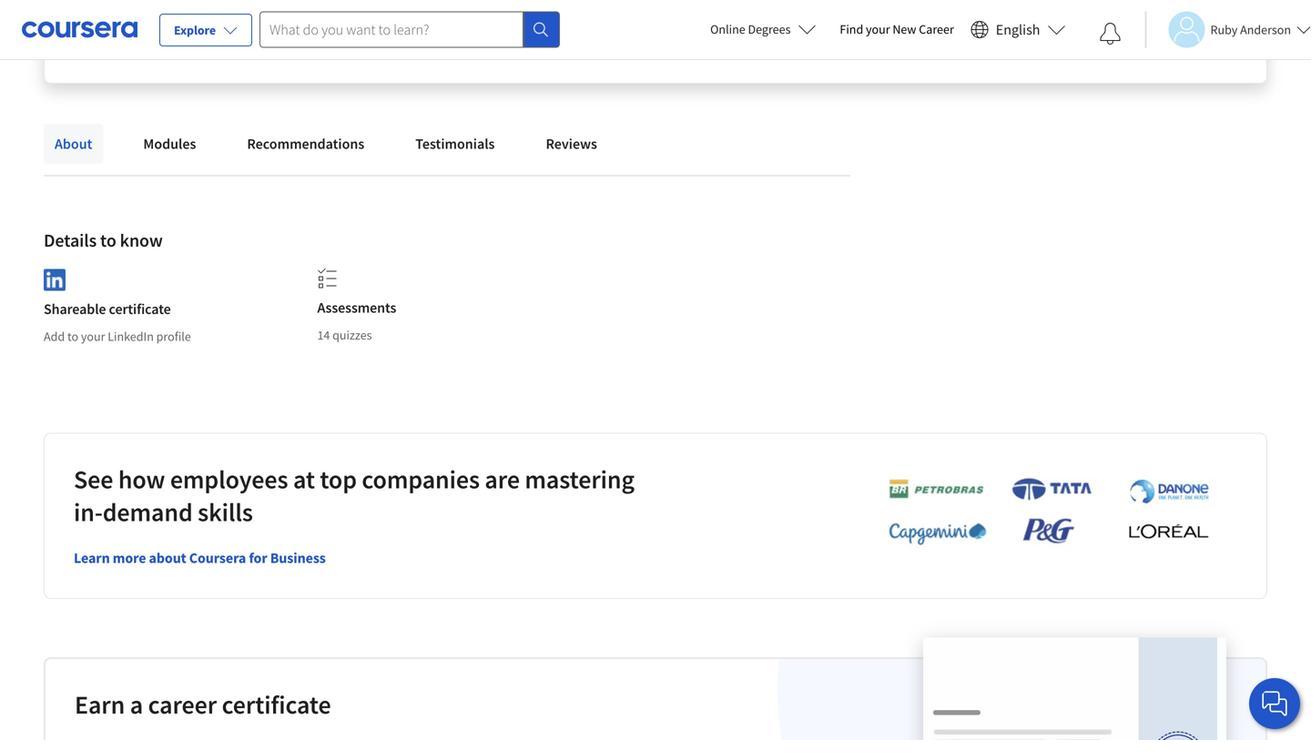 Task type: vqa. For each thing, say whether or not it's contained in the screenshot.
AUTOMATION on the top
no



Task type: describe. For each thing, give the bounding box(es) containing it.
earn a career certificate
[[75, 689, 331, 721]]

necessary
[[504, 22, 557, 38]]

learn for learn at your own pace
[[959, 22, 989, 38]]

more
[[113, 549, 146, 568]]

learn at your own pace
[[959, 22, 1082, 38]]

linkedin
[[108, 328, 154, 345]]

reviews)
[[244, 22, 289, 38]]

experience
[[443, 22, 501, 38]]

1 horizontal spatial at
[[690, 22, 701, 38]]

your for add to your linkedin profile
[[81, 328, 105, 345]]

14
[[317, 327, 330, 343]]

about
[[149, 549, 186, 568]]

shareable certificate
[[44, 300, 171, 318]]

english button
[[963, 0, 1073, 59]]

assessments
[[317, 299, 396, 317]]

find your new career link
[[831, 18, 963, 41]]

2 horizontal spatial at
[[992, 22, 1002, 38]]

learn for learn more about coursera for business
[[74, 549, 110, 568]]

(126 reviews)
[[219, 22, 289, 38]]

online
[[710, 21, 746, 37]]

modules link
[[132, 124, 207, 164]]

how
[[118, 464, 165, 496]]

details to know
[[44, 229, 163, 252]]

pace
[[1057, 22, 1082, 38]]

11
[[703, 22, 716, 38]]

find your new career
[[840, 21, 954, 37]]

What do you want to learn? text field
[[260, 11, 524, 48]]

about link
[[44, 124, 103, 164]]

online degrees
[[710, 21, 791, 37]]

0 vertical spatial a
[[751, 22, 758, 38]]

career
[[148, 689, 217, 721]]

skills
[[198, 496, 253, 528]]

reviews link
[[535, 124, 608, 164]]

1 horizontal spatial certificate
[[222, 689, 331, 721]]

weeks
[[654, 22, 688, 38]]

3
[[645, 22, 652, 38]]

at inside see how employees at top companies are mastering in-demand skills
[[293, 464, 315, 496]]

see
[[74, 464, 113, 496]]

no previous experience necessary
[[377, 22, 557, 38]]

14 quizzes
[[317, 327, 372, 343]]

learn more about coursera for business
[[74, 549, 326, 568]]

3 weeks at 11 hours a week
[[645, 22, 788, 38]]

own
[[1031, 22, 1054, 38]]

show notifications image
[[1100, 23, 1121, 45]]

english
[[996, 20, 1040, 39]]

add
[[44, 328, 65, 345]]

career
[[919, 21, 954, 37]]

profile
[[156, 328, 191, 345]]

shareable
[[44, 300, 106, 318]]

week
[[760, 22, 788, 38]]

chat with us image
[[1260, 689, 1289, 718]]



Task type: locate. For each thing, give the bounding box(es) containing it.
to for know
[[100, 229, 116, 252]]

at left 11
[[690, 22, 701, 38]]

ruby anderson
[[1211, 21, 1291, 38]]

companies
[[362, 464, 480, 496]]

find
[[840, 21, 863, 37]]

testimonials link
[[405, 124, 506, 164]]

None search field
[[260, 11, 560, 48]]

new
[[893, 21, 917, 37]]

0 horizontal spatial a
[[130, 689, 143, 721]]

ruby anderson button
[[1145, 11, 1311, 48]]

employees
[[170, 464, 288, 496]]

your inside "find your new career" link
[[866, 21, 890, 37]]

details
[[44, 229, 97, 252]]

to for your
[[67, 328, 78, 345]]

to right add
[[67, 328, 78, 345]]

top
[[320, 464, 357, 496]]

1 horizontal spatial a
[[751, 22, 758, 38]]

your left own
[[1005, 22, 1029, 38]]

0 horizontal spatial at
[[293, 464, 315, 496]]

no
[[377, 22, 392, 38]]

1 vertical spatial to
[[67, 328, 78, 345]]

anderson
[[1240, 21, 1291, 38]]

testimonials
[[415, 135, 495, 153]]

at
[[690, 22, 701, 38], [992, 22, 1002, 38], [293, 464, 315, 496]]

1 horizontal spatial to
[[100, 229, 116, 252]]

0 vertical spatial certificate
[[109, 300, 171, 318]]

learn right career
[[959, 22, 989, 38]]

in-
[[74, 496, 103, 528]]

reviews
[[546, 135, 597, 153]]

a left "week"
[[751, 22, 758, 38]]

learn more about coursera for business link
[[74, 549, 326, 568]]

0 horizontal spatial learn
[[74, 549, 110, 568]]

0 horizontal spatial your
[[81, 328, 105, 345]]

know
[[120, 229, 163, 252]]

1 vertical spatial learn
[[74, 549, 110, 568]]

1 horizontal spatial your
[[866, 21, 890, 37]]

coursera
[[189, 549, 246, 568]]

previous
[[395, 22, 441, 38]]

recommendations
[[247, 135, 364, 153]]

hours
[[718, 22, 749, 38]]

for
[[249, 549, 267, 568]]

earn
[[75, 689, 125, 721]]

about
[[55, 135, 92, 153]]

demand
[[103, 496, 193, 528]]

coursera career certificate image
[[923, 638, 1227, 740]]

mastering
[[525, 464, 635, 496]]

explore button
[[159, 14, 252, 46]]

degrees
[[748, 21, 791, 37]]

coursera image
[[22, 15, 138, 44]]

your
[[866, 21, 890, 37], [1005, 22, 1029, 38], [81, 328, 105, 345]]

quizzes
[[333, 327, 372, 343]]

add to your linkedin profile
[[44, 328, 191, 345]]

coursera enterprise logos image
[[861, 477, 1226, 556]]

a right earn
[[130, 689, 143, 721]]

your right find
[[866, 21, 890, 37]]

1 vertical spatial certificate
[[222, 689, 331, 721]]

business
[[270, 549, 326, 568]]

0 horizontal spatial to
[[67, 328, 78, 345]]

are
[[485, 464, 520, 496]]

explore
[[174, 22, 216, 38]]

see how employees at top companies are mastering in-demand skills
[[74, 464, 635, 528]]

ruby
[[1211, 21, 1238, 38]]

0 vertical spatial learn
[[959, 22, 989, 38]]

1 vertical spatial a
[[130, 689, 143, 721]]

0 vertical spatial to
[[100, 229, 116, 252]]

your for learn at your own pace
[[1005, 22, 1029, 38]]

0 horizontal spatial certificate
[[109, 300, 171, 318]]

your down shareable certificate
[[81, 328, 105, 345]]

to left know
[[100, 229, 116, 252]]

2 horizontal spatial your
[[1005, 22, 1029, 38]]

recommendations link
[[236, 124, 375, 164]]

modules
[[143, 135, 196, 153]]

at left own
[[992, 22, 1002, 38]]

a
[[751, 22, 758, 38], [130, 689, 143, 721]]

(126
[[219, 22, 242, 38]]

1 horizontal spatial learn
[[959, 22, 989, 38]]

at left top
[[293, 464, 315, 496]]

learn left more
[[74, 549, 110, 568]]

to
[[100, 229, 116, 252], [67, 328, 78, 345]]

online degrees button
[[696, 9, 831, 49]]

certificate
[[109, 300, 171, 318], [222, 689, 331, 721]]

learn
[[959, 22, 989, 38], [74, 549, 110, 568]]



